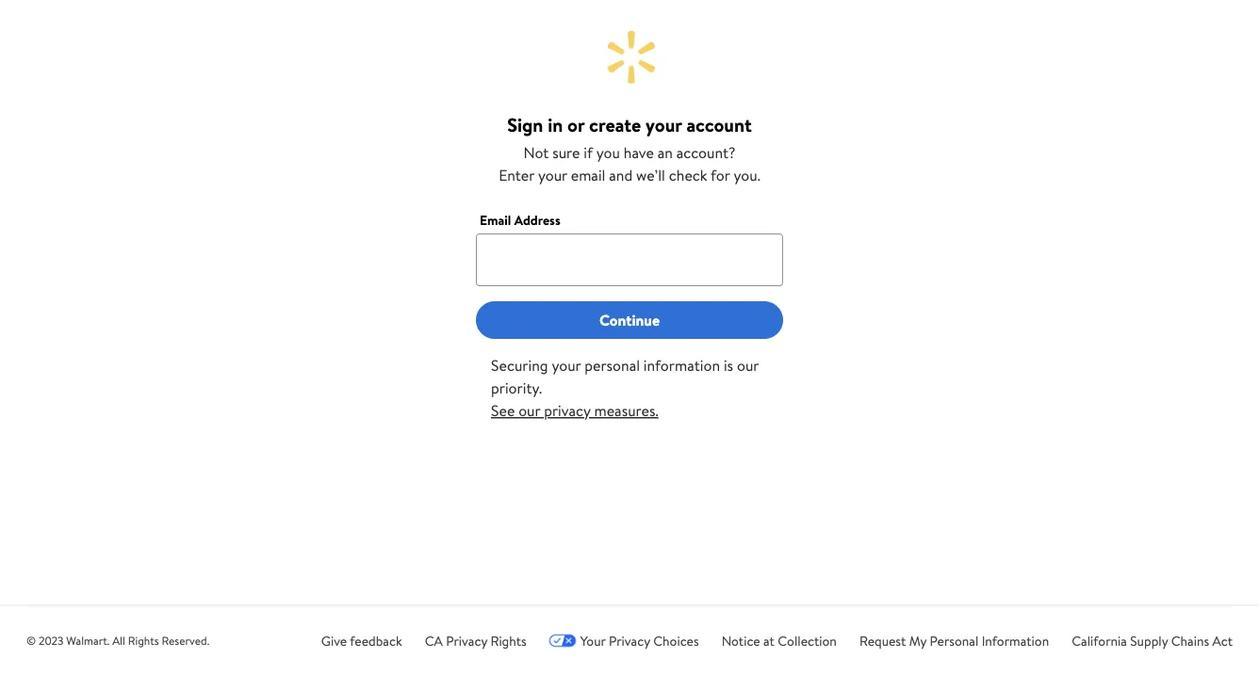 Task type: describe. For each thing, give the bounding box(es) containing it.
walmart logo with link to homepage. image
[[599, 26, 660, 88]]

an
[[658, 142, 673, 163]]

ca privacy rights link
[[425, 632, 527, 650]]

walmart.
[[66, 633, 110, 649]]

priority.
[[491, 378, 542, 399]]

your
[[580, 632, 606, 650]]

supply
[[1130, 632, 1168, 650]]

act
[[1212, 632, 1233, 650]]

account?
[[676, 142, 736, 163]]

you
[[596, 142, 620, 163]]

request my personal information link
[[859, 632, 1049, 650]]

ca
[[425, 632, 443, 650]]

feedback
[[350, 632, 402, 650]]

sure
[[552, 142, 580, 163]]

privacy
[[544, 401, 591, 421]]

account
[[687, 111, 752, 138]]

sign
[[507, 111, 543, 138]]

request my personal information
[[859, 632, 1049, 650]]

not
[[524, 142, 549, 163]]

for
[[711, 165, 730, 186]]

securing
[[491, 355, 548, 376]]

1 horizontal spatial rights
[[490, 632, 527, 650]]

securing your personal information is our priority. see our privacy measures.
[[491, 355, 759, 421]]

© 2023 walmart. all rights reserved.
[[26, 633, 209, 649]]

at
[[763, 632, 775, 650]]

address
[[514, 211, 560, 229]]

notice at collection
[[722, 632, 837, 650]]

privacy for your
[[609, 632, 650, 650]]

give feedback
[[321, 632, 402, 650]]

and
[[609, 165, 633, 186]]

your inside securing your personal information is our priority. see our privacy measures.
[[552, 355, 581, 376]]

california supply chains act
[[1072, 632, 1233, 650]]

chains
[[1171, 632, 1209, 650]]

is
[[724, 355, 733, 376]]

0 horizontal spatial rights
[[128, 633, 159, 649]]

have
[[624, 142, 654, 163]]

2023
[[39, 633, 64, 649]]

ca privacy rights
[[425, 632, 527, 650]]

or
[[567, 111, 585, 138]]

in
[[548, 111, 563, 138]]

california supply chains act link
[[1072, 632, 1233, 650]]

notice
[[722, 632, 760, 650]]

email address
[[480, 211, 560, 229]]

your privacy choices
[[580, 632, 699, 650]]

0 vertical spatial your
[[646, 111, 682, 138]]



Task type: locate. For each thing, give the bounding box(es) containing it.
our down priority.
[[519, 401, 540, 421]]

your down sure
[[538, 165, 567, 186]]

my
[[909, 632, 927, 650]]

privacy right ca
[[446, 632, 487, 650]]

rights
[[490, 632, 527, 650], [128, 633, 159, 649]]

information
[[644, 355, 720, 376]]

see our privacy measures. link
[[491, 401, 658, 421]]

sign in or create your account not sure if you have an account? enter your email and we'll check for you.
[[499, 111, 760, 186]]

privacy
[[446, 632, 487, 650], [609, 632, 650, 650]]

0 horizontal spatial privacy
[[446, 632, 487, 650]]

2 vertical spatial your
[[552, 355, 581, 376]]

your privacy choices link
[[549, 632, 699, 650]]

measures.
[[594, 401, 658, 421]]

your up privacy
[[552, 355, 581, 376]]

notice at collection link
[[722, 632, 837, 650]]

personal
[[930, 632, 979, 650]]

1 vertical spatial your
[[538, 165, 567, 186]]

give feedback button
[[321, 631, 402, 651]]

check
[[669, 165, 707, 186]]

continue button
[[476, 302, 783, 339]]

we'll
[[636, 165, 665, 186]]

reserved.
[[162, 633, 209, 649]]

personal
[[585, 355, 640, 376]]

choices
[[653, 632, 699, 650]]

create
[[589, 111, 641, 138]]

your
[[646, 111, 682, 138], [538, 165, 567, 186], [552, 355, 581, 376]]

privacy for ca
[[446, 632, 487, 650]]

2 privacy from the left
[[609, 632, 650, 650]]

your up an
[[646, 111, 682, 138]]

see
[[491, 401, 515, 421]]

enter
[[499, 165, 534, 186]]

0 horizontal spatial our
[[519, 401, 540, 421]]

california
[[1072, 632, 1127, 650]]

collection
[[778, 632, 837, 650]]

email
[[571, 165, 605, 186]]

continue
[[599, 310, 660, 331]]

our
[[737, 355, 759, 376], [519, 401, 540, 421]]

1 vertical spatial our
[[519, 401, 540, 421]]

privacy choices icon image
[[549, 635, 577, 648]]

our right is
[[737, 355, 759, 376]]

if
[[584, 142, 593, 163]]

information
[[982, 632, 1049, 650]]

1 horizontal spatial privacy
[[609, 632, 650, 650]]

rights right all
[[128, 633, 159, 649]]

0 vertical spatial our
[[737, 355, 759, 376]]

©
[[26, 633, 36, 649]]

privacy right your
[[609, 632, 650, 650]]

request
[[859, 632, 906, 650]]

give
[[321, 632, 347, 650]]

email
[[480, 211, 511, 229]]

rights left privacy choices icon
[[490, 632, 527, 650]]

1 horizontal spatial our
[[737, 355, 759, 376]]

1 privacy from the left
[[446, 632, 487, 650]]

all
[[112, 633, 125, 649]]

Email Address email field
[[476, 234, 783, 287]]

you.
[[734, 165, 760, 186]]



Task type: vqa. For each thing, say whether or not it's contained in the screenshot.
Address
yes



